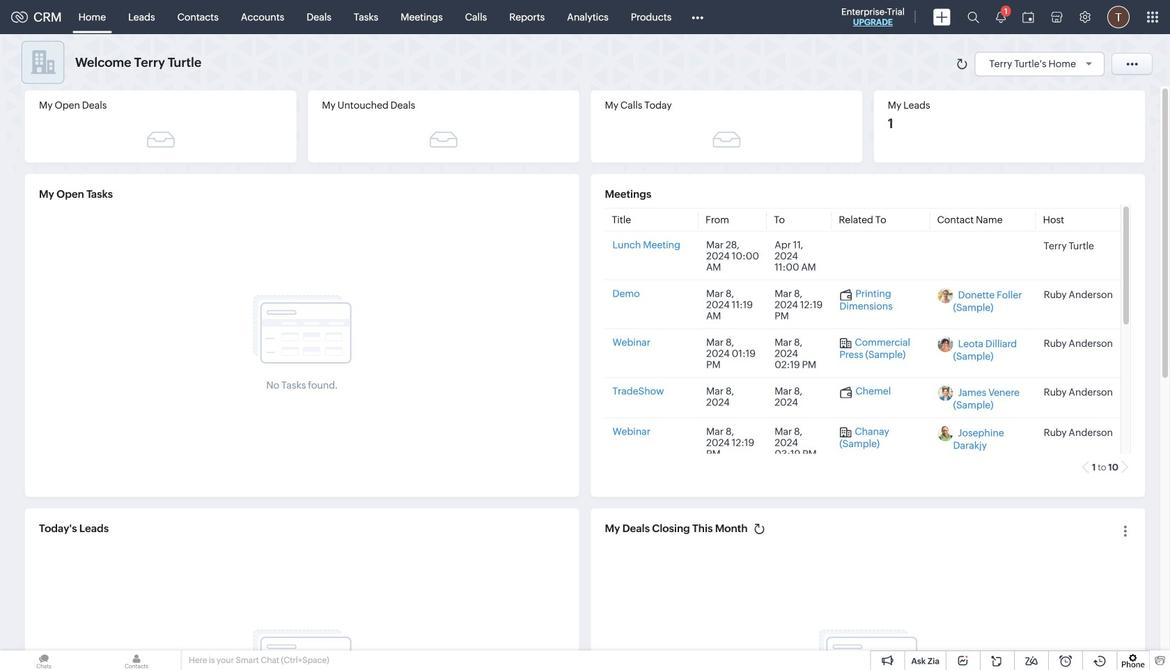 Task type: describe. For each thing, give the bounding box(es) containing it.
profile element
[[1099, 0, 1138, 34]]

create menu image
[[934, 9, 951, 25]]

contacts image
[[93, 651, 180, 670]]



Task type: vqa. For each thing, say whether or not it's contained in the screenshot.
navigation
no



Task type: locate. For each thing, give the bounding box(es) containing it.
signals element
[[988, 0, 1014, 34]]

Other Modules field
[[683, 6, 713, 28]]

create menu element
[[925, 0, 959, 34]]

calendar image
[[1023, 11, 1035, 23]]

search element
[[959, 0, 988, 34]]

chats image
[[0, 651, 88, 670]]

search image
[[968, 11, 980, 23]]

logo image
[[11, 11, 28, 23]]

profile image
[[1108, 6, 1130, 28]]



